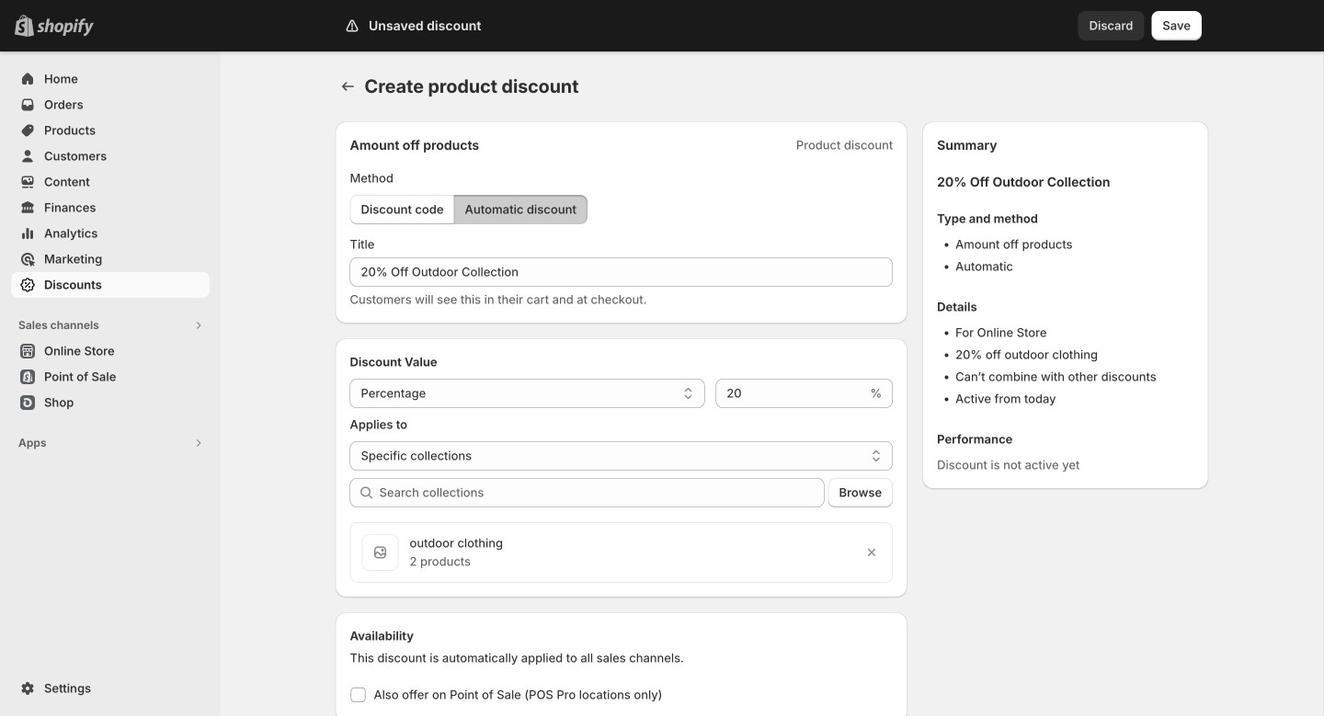 Task type: locate. For each thing, give the bounding box(es) containing it.
shopify image
[[37, 18, 94, 37]]

None text field
[[350, 258, 894, 287], [716, 379, 867, 408], [350, 258, 894, 287], [716, 379, 867, 408]]



Task type: vqa. For each thing, say whether or not it's contained in the screenshot.
1.5% corresponding to Online transaction fees for all third-party payment providers 1.0%
no



Task type: describe. For each thing, give the bounding box(es) containing it.
Search collections text field
[[380, 478, 825, 508]]



